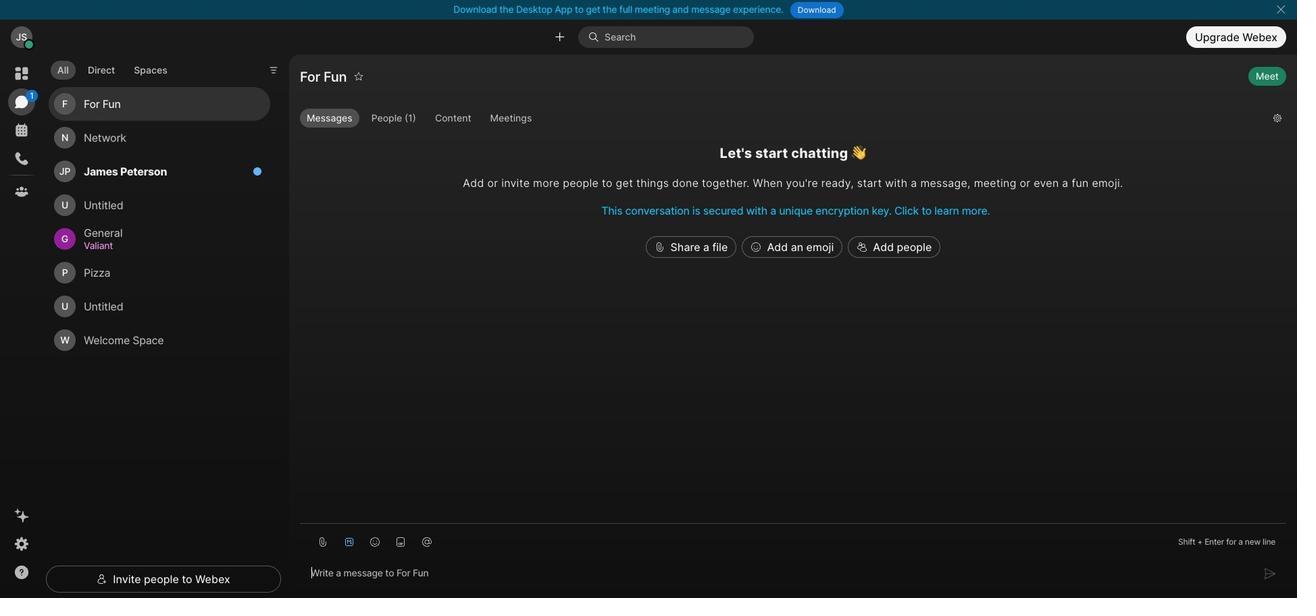Task type: describe. For each thing, give the bounding box(es) containing it.
pizza list item
[[49, 256, 270, 290]]

2 untitled list item from the top
[[49, 290, 270, 324]]

new messages image
[[253, 167, 262, 176]]

network list item
[[49, 121, 270, 155]]

1 untitled list item from the top
[[49, 189, 270, 222]]

webex tab list
[[8, 60, 38, 205]]

valiant element
[[84, 239, 254, 253]]

for fun list item
[[49, 87, 270, 121]]

message composer toolbar element
[[300, 524, 1286, 555]]

james peterson, new messages list item
[[49, 155, 270, 189]]



Task type: locate. For each thing, give the bounding box(es) containing it.
0 vertical spatial untitled list item
[[49, 189, 270, 222]]

welcome space list item
[[49, 324, 270, 357]]

tab list
[[47, 53, 177, 84]]

navigation
[[0, 55, 43, 599]]

untitled list item down the valiant element
[[49, 290, 270, 324]]

untitled list item
[[49, 189, 270, 222], [49, 290, 270, 324]]

untitled list item up the valiant element
[[49, 189, 270, 222]]

cancel_16 image
[[1276, 4, 1286, 15]]

group
[[300, 108, 1262, 130]]

1 vertical spatial untitled list item
[[49, 290, 270, 324]]

general list item
[[49, 222, 270, 256]]



Task type: vqa. For each thing, say whether or not it's contained in the screenshot.
fourth menu item from the bottom
no



